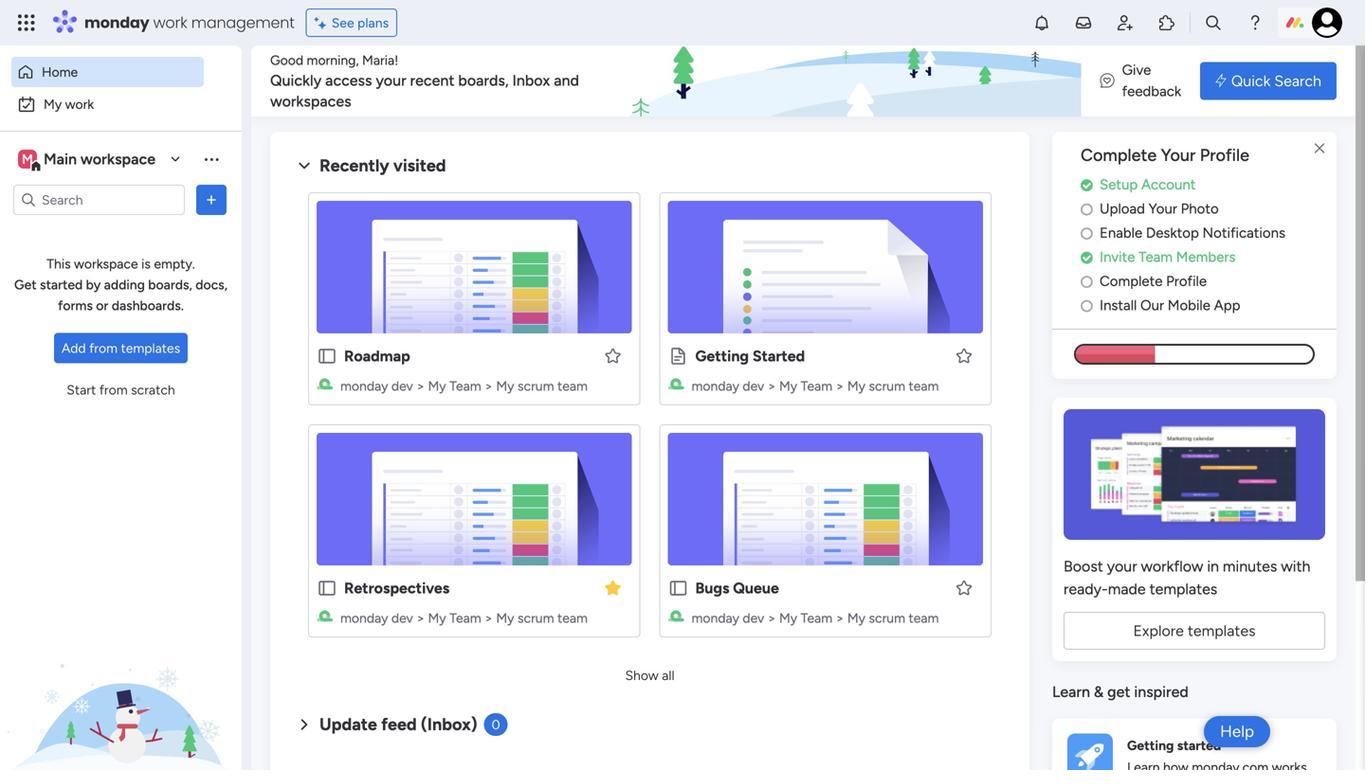 Task type: locate. For each thing, give the bounding box(es) containing it.
queue
[[733, 580, 779, 598]]

your up made
[[1107, 558, 1137, 576]]

circle o image inside complete profile link
[[1081, 275, 1093, 289]]

dev down queue on the right bottom
[[743, 611, 764, 627]]

2 add to favorites image from the top
[[955, 579, 974, 598]]

monday up home 'link' at the left of the page
[[84, 12, 149, 33]]

1 vertical spatial boards,
[[148, 277, 192, 293]]

0 horizontal spatial started
[[40, 277, 83, 293]]

workspace up search in workspace field
[[81, 150, 155, 168]]

1 vertical spatial from
[[99, 382, 128, 398]]

complete your profile
[[1081, 145, 1250, 165]]

monday dev > my team > my scrum team down queue on the right bottom
[[692, 611, 939, 627]]

adding
[[104, 277, 145, 293]]

feedback
[[1122, 83, 1181, 100]]

2 circle o image from the top
[[1081, 226, 1093, 241]]

1 vertical spatial work
[[65, 96, 94, 112]]

from right the start
[[99, 382, 128, 398]]

monday down roadmap
[[340, 378, 388, 394]]

notifications image
[[1032, 13, 1051, 32]]

notifications
[[1203, 225, 1286, 242]]

0 vertical spatial getting
[[695, 347, 749, 365]]

1 vertical spatial circle o image
[[1081, 226, 1093, 241]]

workflow
[[1141, 558, 1204, 576]]

visited
[[393, 155, 446, 176]]

help button
[[1204, 717, 1270, 748]]

getting left started
[[695, 347, 749, 365]]

1 vertical spatial getting
[[1127, 738, 1174, 754]]

circle o image inside enable desktop notifications link
[[1081, 226, 1093, 241]]

started down inspired
[[1177, 738, 1221, 754]]

2 vertical spatial circle o image
[[1081, 275, 1093, 289]]

public board image
[[317, 346, 338, 367]]

lottie animation element for quickly access your recent boards, inbox and workspaces
[[621, 46, 1154, 118]]

dev for retrospectives
[[391, 611, 413, 627]]

explore
[[1133, 622, 1184, 640]]

invite members image
[[1116, 13, 1135, 32]]

monday dev > my team > my scrum team for roadmap
[[340, 378, 588, 394]]

bugs queue
[[695, 580, 779, 598]]

enable
[[1100, 225, 1143, 242]]

work inside option
[[65, 96, 94, 112]]

1 horizontal spatial started
[[1177, 738, 1221, 754]]

monday dev > my team > my scrum team down roadmap
[[340, 378, 588, 394]]

see plans button
[[306, 9, 397, 37]]

0 vertical spatial complete
[[1081, 145, 1157, 165]]

1 vertical spatial lottie animation image
[[0, 579, 242, 771]]

made
[[1108, 581, 1146, 599]]

public board image for retrospectives
[[317, 578, 338, 599]]

good
[[270, 52, 303, 68]]

forms
[[58, 298, 93, 314]]

circle o image
[[1081, 202, 1093, 216], [1081, 226, 1093, 241], [1081, 275, 1093, 289]]

circle o image for upload
[[1081, 202, 1093, 216]]

0 vertical spatial started
[[40, 277, 83, 293]]

lottie animation image
[[621, 46, 1154, 118], [0, 579, 242, 771]]

management
[[191, 12, 295, 33]]

recent
[[410, 72, 455, 90]]

public board image right add to favorites image
[[668, 346, 689, 367]]

members
[[1176, 249, 1236, 266]]

0 horizontal spatial boards,
[[148, 277, 192, 293]]

quick
[[1231, 72, 1271, 90]]

lottie animation image for quickly access your recent boards, inbox and workspaces
[[621, 46, 1154, 118]]

getting down inspired
[[1127, 738, 1174, 754]]

1 vertical spatial lottie animation element
[[0, 579, 242, 771]]

from
[[89, 340, 118, 356], [99, 382, 128, 398]]

your up account
[[1161, 145, 1196, 165]]

check circle image
[[1081, 178, 1093, 192]]

templates down workflow
[[1150, 581, 1218, 599]]

dev down getting started
[[743, 378, 764, 394]]

workspace image
[[18, 149, 37, 170]]

getting for getting started
[[1127, 738, 1174, 754]]

complete up setup
[[1081, 145, 1157, 165]]

0 horizontal spatial lottie animation image
[[0, 579, 242, 771]]

templates right explore
[[1188, 622, 1256, 640]]

lottie animation element
[[621, 46, 1154, 118], [0, 579, 242, 771]]

options image
[[202, 191, 221, 210]]

scrum
[[518, 378, 554, 394], [869, 378, 905, 394], [518, 611, 554, 627], [869, 611, 905, 627]]

bugs
[[695, 580, 730, 598]]

1 horizontal spatial your
[[1107, 558, 1137, 576]]

monday dev > my team > my scrum team down retrospectives
[[340, 611, 588, 627]]

work down home
[[65, 96, 94, 112]]

from right add
[[89, 340, 118, 356]]

circle o image up check circle icon
[[1081, 226, 1093, 241]]

1 vertical spatial templates
[[1150, 581, 1218, 599]]

3 circle o image from the top
[[1081, 275, 1093, 289]]

0 horizontal spatial work
[[65, 96, 94, 112]]

from for start
[[99, 382, 128, 398]]

empty.
[[154, 256, 195, 272]]

enable desktop notifications
[[1100, 225, 1286, 242]]

workspace up by
[[74, 256, 138, 272]]

profile up setup account link
[[1200, 145, 1250, 165]]

dev down retrospectives
[[391, 611, 413, 627]]

circle o image inside the upload your photo link
[[1081, 202, 1093, 216]]

workspace
[[81, 150, 155, 168], [74, 256, 138, 272]]

Search in workspace field
[[40, 189, 158, 211]]

1 vertical spatial your
[[1149, 200, 1177, 217]]

dev for bugs queue
[[743, 611, 764, 627]]

circle o image for complete
[[1081, 275, 1093, 289]]

minutes
[[1223, 558, 1277, 576]]

getting started
[[695, 347, 805, 365]]

monday dev > my team > my scrum team down started
[[692, 378, 939, 394]]

my
[[44, 96, 62, 112], [428, 378, 446, 394], [496, 378, 514, 394], [779, 378, 798, 394], [847, 378, 866, 394], [428, 611, 446, 627], [496, 611, 514, 627], [779, 611, 798, 627], [847, 611, 866, 627]]

monday for retrospectives
[[340, 611, 388, 627]]

dev
[[391, 378, 413, 394], [743, 378, 764, 394], [391, 611, 413, 627], [743, 611, 764, 627]]

m
[[22, 151, 33, 167]]

0 vertical spatial add to favorites image
[[955, 347, 974, 365]]

1 add to favorites image from the top
[[955, 347, 974, 365]]

boards, left inbox
[[458, 72, 509, 90]]

mobile
[[1168, 297, 1211, 314]]

0 vertical spatial lottie animation image
[[621, 46, 1154, 118]]

1 horizontal spatial getting
[[1127, 738, 1174, 754]]

templates inside 'boost your workflow in minutes with ready-made templates'
[[1150, 581, 1218, 599]]

0 vertical spatial work
[[153, 12, 187, 33]]

team for roadmap
[[557, 378, 588, 394]]

0 horizontal spatial your
[[376, 72, 406, 90]]

inbox
[[512, 72, 550, 90]]

help image
[[1246, 13, 1265, 32]]

monday for roadmap
[[340, 378, 388, 394]]

team for retrospectives
[[450, 611, 481, 627]]

complete inside complete profile link
[[1100, 273, 1163, 290]]

inbox image
[[1074, 13, 1093, 32]]

this workspace is empty. get started by adding boards, docs, forms or dashboards.
[[14, 256, 228, 314]]

0 horizontal spatial lottie animation element
[[0, 579, 242, 771]]

0 horizontal spatial getting
[[695, 347, 749, 365]]

team for retrospectives
[[557, 611, 588, 627]]

profile up mobile
[[1166, 273, 1207, 290]]

0 vertical spatial workspace
[[81, 150, 155, 168]]

0 vertical spatial boards,
[[458, 72, 509, 90]]

quick search results list box
[[293, 177, 1007, 661]]

started inside the this workspace is empty. get started by adding boards, docs, forms or dashboards.
[[40, 277, 83, 293]]

0 vertical spatial from
[[89, 340, 118, 356]]

your
[[1161, 145, 1196, 165], [1149, 200, 1177, 217]]

circle o image down check circle icon
[[1081, 275, 1093, 289]]

monday down getting started
[[692, 378, 739, 394]]

learn
[[1052, 683, 1090, 701]]

boards, down the 'empty.'
[[148, 277, 192, 293]]

1 horizontal spatial lottie animation element
[[621, 46, 1154, 118]]

monday down the bugs
[[692, 611, 739, 627]]

explore templates
[[1133, 622, 1256, 640]]

public board image left retrospectives
[[317, 578, 338, 599]]

your down account
[[1149, 200, 1177, 217]]

your inside 'boost your workflow in minutes with ready-made templates'
[[1107, 558, 1137, 576]]

and
[[554, 72, 579, 90]]

0 vertical spatial lottie animation element
[[621, 46, 1154, 118]]

install our mobile app link
[[1081, 295, 1337, 316]]

getting inside quick search results list box
[[695, 347, 749, 365]]

work left management
[[153, 12, 187, 33]]

(inbox)
[[421, 715, 477, 735]]

1 vertical spatial your
[[1107, 558, 1137, 576]]

your
[[376, 72, 406, 90], [1107, 558, 1137, 576]]

monday
[[84, 12, 149, 33], [340, 378, 388, 394], [692, 378, 739, 394], [340, 611, 388, 627], [692, 611, 739, 627]]

is
[[141, 256, 151, 272]]

scrum for getting started
[[869, 378, 905, 394]]

>
[[416, 378, 425, 394], [485, 378, 493, 394], [768, 378, 776, 394], [836, 378, 844, 394], [416, 611, 425, 627], [485, 611, 493, 627], [768, 611, 776, 627], [836, 611, 844, 627]]

complete
[[1081, 145, 1157, 165], [1100, 273, 1163, 290]]

templates up scratch
[[121, 340, 180, 356]]

my work
[[44, 96, 94, 112]]

my work option
[[11, 89, 204, 119]]

dev down roadmap
[[391, 378, 413, 394]]

your for profile
[[1161, 145, 1196, 165]]

1 vertical spatial workspace
[[74, 256, 138, 272]]

monday dev > my team > my scrum team
[[340, 378, 588, 394], [692, 378, 939, 394], [340, 611, 588, 627], [692, 611, 939, 627]]

0 vertical spatial circle o image
[[1081, 202, 1093, 216]]

circle o image down check circle image
[[1081, 202, 1093, 216]]

lottie animation image for get started by adding boards, docs, forms or dashboards.
[[0, 579, 242, 771]]

help
[[1220, 722, 1254, 742]]

your down maria!
[[376, 72, 406, 90]]

good morning, maria! quickly access your recent boards, inbox and workspaces
[[270, 52, 579, 110]]

started down the this
[[40, 277, 83, 293]]

public board image for bugs queue
[[668, 578, 689, 599]]

1 vertical spatial add to favorites image
[[955, 579, 974, 598]]

complete profile
[[1100, 273, 1207, 290]]

1 horizontal spatial boards,
[[458, 72, 509, 90]]

0 vertical spatial your
[[376, 72, 406, 90]]

team
[[1139, 249, 1173, 266], [450, 378, 481, 394], [801, 378, 833, 394], [450, 611, 481, 627], [801, 611, 833, 627]]

workspace inside the this workspace is empty. get started by adding boards, docs, forms or dashboards.
[[74, 256, 138, 272]]

add to favorites image
[[955, 347, 974, 365], [955, 579, 974, 598]]

1 horizontal spatial work
[[153, 12, 187, 33]]

team
[[557, 378, 588, 394], [909, 378, 939, 394], [557, 611, 588, 627], [909, 611, 939, 627]]

setup
[[1100, 176, 1138, 193]]

1 vertical spatial started
[[1177, 738, 1221, 754]]

workspace selection element
[[18, 148, 158, 173]]

dev for getting started
[[743, 378, 764, 394]]

public board image left the bugs
[[668, 578, 689, 599]]

app
[[1214, 297, 1241, 314]]

public board image
[[668, 346, 689, 367], [317, 578, 338, 599], [668, 578, 689, 599]]

docs,
[[196, 277, 228, 293]]

maria!
[[362, 52, 398, 68]]

learn & get inspired
[[1052, 683, 1189, 701]]

workspace options image
[[202, 150, 221, 169]]

complete up install
[[1100, 273, 1163, 290]]

1 vertical spatial complete
[[1100, 273, 1163, 290]]

remove from favorites image
[[603, 579, 622, 598]]

1 horizontal spatial lottie animation image
[[621, 46, 1154, 118]]

&
[[1094, 683, 1104, 701]]

0 vertical spatial your
[[1161, 145, 1196, 165]]

1 circle o image from the top
[[1081, 202, 1093, 216]]

in
[[1207, 558, 1219, 576]]

recently
[[320, 155, 389, 176]]

2 vertical spatial templates
[[1188, 622, 1256, 640]]

monday down retrospectives
[[340, 611, 388, 627]]



Task type: vqa. For each thing, say whether or not it's contained in the screenshot.
circle o image inside the Upload Your Photo 'link'
yes



Task type: describe. For each thing, give the bounding box(es) containing it.
dashboards.
[[112, 298, 184, 314]]

apps image
[[1158, 13, 1177, 32]]

invite
[[1100, 249, 1135, 266]]

complete for complete profile
[[1100, 273, 1163, 290]]

add
[[61, 340, 86, 356]]

upload
[[1100, 200, 1145, 217]]

your inside good morning, maria! quickly access your recent boards, inbox and workspaces
[[376, 72, 406, 90]]

workspace for main
[[81, 150, 155, 168]]

update feed (inbox)
[[320, 715, 477, 735]]

boards, inside the this workspace is empty. get started by adding boards, docs, forms or dashboards.
[[148, 277, 192, 293]]

update
[[320, 715, 377, 735]]

from for add
[[89, 340, 118, 356]]

add to favorites image for getting started
[[955, 347, 974, 365]]

our
[[1141, 297, 1164, 314]]

search everything image
[[1204, 13, 1223, 32]]

home link
[[11, 57, 204, 87]]

complete for complete your profile
[[1081, 145, 1157, 165]]

open update feed (inbox) image
[[293, 714, 316, 737]]

this
[[47, 256, 71, 272]]

desktop
[[1146, 225, 1199, 242]]

team for bugs queue
[[801, 611, 833, 627]]

monday for bugs queue
[[692, 611, 739, 627]]

getting started element
[[1052, 719, 1337, 771]]

monday work management
[[84, 12, 295, 33]]

scrum for retrospectives
[[518, 611, 554, 627]]

maria williams image
[[1312, 8, 1343, 38]]

quick search button
[[1200, 62, 1337, 100]]

search
[[1275, 72, 1322, 90]]

1 vertical spatial profile
[[1166, 273, 1207, 290]]

team for getting started
[[801, 378, 833, 394]]

team for roadmap
[[450, 378, 481, 394]]

scratch
[[131, 382, 175, 398]]

main workspace
[[44, 150, 155, 168]]

get
[[14, 277, 37, 293]]

0 vertical spatial profile
[[1200, 145, 1250, 165]]

workspace for this
[[74, 256, 138, 272]]

dapulse x slim image
[[1308, 137, 1331, 160]]

see
[[332, 15, 354, 31]]

add to favorites image for bugs queue
[[955, 579, 974, 598]]

start from scratch
[[67, 382, 175, 398]]

with
[[1281, 558, 1311, 576]]

home option
[[11, 57, 204, 87]]

plans
[[357, 15, 389, 31]]

enable desktop notifications link
[[1081, 223, 1337, 244]]

quick search
[[1231, 72, 1322, 90]]

install
[[1100, 297, 1137, 314]]

my work link
[[11, 89, 204, 119]]

install our mobile app
[[1100, 297, 1241, 314]]

show
[[625, 668, 659, 684]]

retrospectives
[[344, 580, 450, 598]]

by
[[86, 277, 101, 293]]

start
[[67, 382, 96, 398]]

v2 user feedback image
[[1100, 70, 1115, 92]]

recently visited
[[320, 155, 446, 176]]

start from scratch button
[[59, 375, 183, 405]]

quickly
[[270, 72, 322, 90]]

monday dev > my team > my scrum team for bugs queue
[[692, 611, 939, 627]]

close recently visited image
[[293, 155, 316, 177]]

work for my
[[65, 96, 94, 112]]

workspaces
[[270, 92, 351, 110]]

main
[[44, 150, 77, 168]]

monday for getting started
[[692, 378, 739, 394]]

public board image for getting started
[[668, 346, 689, 367]]

show all
[[625, 668, 675, 684]]

team for getting started
[[909, 378, 939, 394]]

photo
[[1181, 200, 1219, 217]]

inspired
[[1134, 683, 1189, 701]]

v2 bolt switch image
[[1216, 71, 1227, 91]]

give feedback
[[1122, 62, 1181, 100]]

select product image
[[17, 13, 36, 32]]

my inside option
[[44, 96, 62, 112]]

boost
[[1064, 558, 1103, 576]]

invite team members link
[[1081, 247, 1337, 268]]

upload your photo
[[1100, 200, 1219, 217]]

roadmap
[[344, 347, 410, 365]]

add from templates button
[[54, 333, 188, 364]]

setup account link
[[1081, 174, 1337, 196]]

morning,
[[307, 52, 359, 68]]

setup account
[[1100, 176, 1196, 193]]

templates image image
[[1069, 409, 1320, 540]]

access
[[325, 72, 372, 90]]

boost your workflow in minutes with ready-made templates
[[1064, 558, 1311, 599]]

feed
[[381, 715, 417, 735]]

add from templates
[[61, 340, 180, 356]]

started
[[753, 347, 805, 365]]

lottie animation element for get started by adding boards, docs, forms or dashboards.
[[0, 579, 242, 771]]

boards, inside good morning, maria! quickly access your recent boards, inbox and workspaces
[[458, 72, 509, 90]]

scrum for roadmap
[[518, 378, 554, 394]]

all
[[662, 668, 675, 684]]

show all button
[[618, 661, 682, 691]]

0 vertical spatial templates
[[121, 340, 180, 356]]

scrum for bugs queue
[[869, 611, 905, 627]]

see plans
[[332, 15, 389, 31]]

add to favorites image
[[603, 347, 622, 365]]

work for monday
[[153, 12, 187, 33]]

explore templates button
[[1064, 612, 1325, 650]]

check circle image
[[1081, 251, 1093, 265]]

monday dev > my team > my scrum team for retrospectives
[[340, 611, 588, 627]]

complete profile link
[[1081, 271, 1337, 292]]

give
[[1122, 62, 1151, 79]]

invite team members
[[1100, 249, 1236, 266]]

ready-
[[1064, 581, 1108, 599]]

circle o image
[[1081, 299, 1093, 313]]

monday dev > my team > my scrum team for getting started
[[692, 378, 939, 394]]

0
[[492, 717, 500, 733]]

your for photo
[[1149, 200, 1177, 217]]

getting started
[[1127, 738, 1221, 754]]

circle o image for enable
[[1081, 226, 1093, 241]]

upload your photo link
[[1081, 198, 1337, 220]]

account
[[1142, 176, 1196, 193]]

get
[[1107, 683, 1131, 701]]

getting for getting started
[[695, 347, 749, 365]]

team for bugs queue
[[909, 611, 939, 627]]

dev for roadmap
[[391, 378, 413, 394]]



